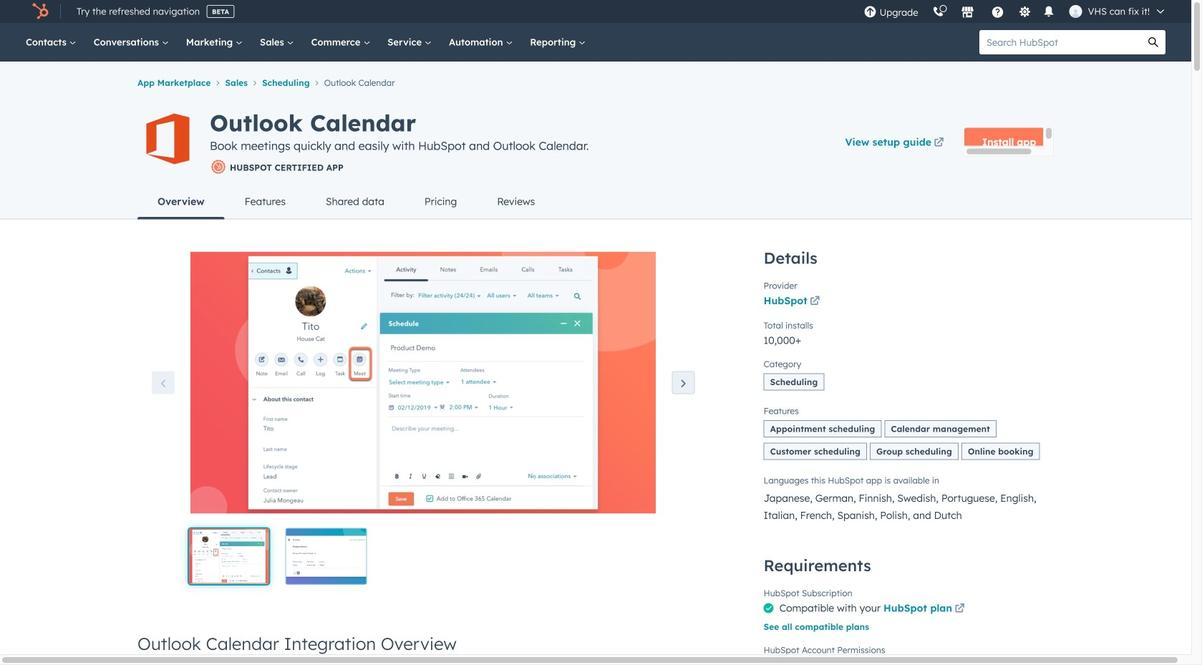 Task type: vqa. For each thing, say whether or not it's contained in the screenshot.
Cancel
no



Task type: describe. For each thing, give the bounding box(es) containing it.
0 vertical spatial link opens in a new window image
[[810, 293, 820, 310]]

next image
[[678, 378, 689, 390]]

0 vertical spatial create a meeting directly on the hubspot record image
[[189, 251, 658, 515]]

link opens in a new window image for top link opens in a new window image
[[810, 297, 820, 307]]

1 navigation from the top
[[137, 73, 1054, 91]]

view meeting details on the record timeline image
[[286, 529, 366, 584]]

1 vertical spatial create a meeting directly on the hubspot record image
[[189, 529, 269, 584]]

2 navigation from the top
[[137, 184, 1054, 219]]

previous image
[[158, 378, 169, 390]]

terry turtle image
[[1069, 5, 1082, 18]]



Task type: locate. For each thing, give the bounding box(es) containing it.
0 horizontal spatial link opens in a new window image
[[810, 293, 820, 310]]

Search HubSpot search field
[[980, 30, 1141, 54]]

1 vertical spatial link opens in a new window image
[[955, 601, 965, 618]]

link opens in a new window image
[[810, 297, 820, 307], [955, 604, 965, 614]]

0 vertical spatial navigation
[[137, 73, 1054, 91]]

1 vertical spatial link opens in a new window image
[[955, 604, 965, 614]]

0 vertical spatial link opens in a new window image
[[810, 297, 820, 307]]

1 vertical spatial navigation
[[137, 184, 1054, 219]]

link opens in a new window image for link opens in a new window image to the right
[[955, 604, 965, 614]]

create a meeting directly on the hubspot record image
[[189, 251, 658, 515], [189, 529, 269, 584]]

1 horizontal spatial link opens in a new window image
[[955, 604, 965, 614]]

link opens in a new window image
[[810, 293, 820, 310], [955, 601, 965, 618]]

1 horizontal spatial link opens in a new window image
[[955, 601, 965, 618]]

menu
[[857, 0, 1174, 23]]

navigation
[[137, 73, 1054, 91], [137, 184, 1054, 219]]

marketplaces image
[[961, 6, 974, 19]]

0 horizontal spatial link opens in a new window image
[[810, 297, 820, 307]]



